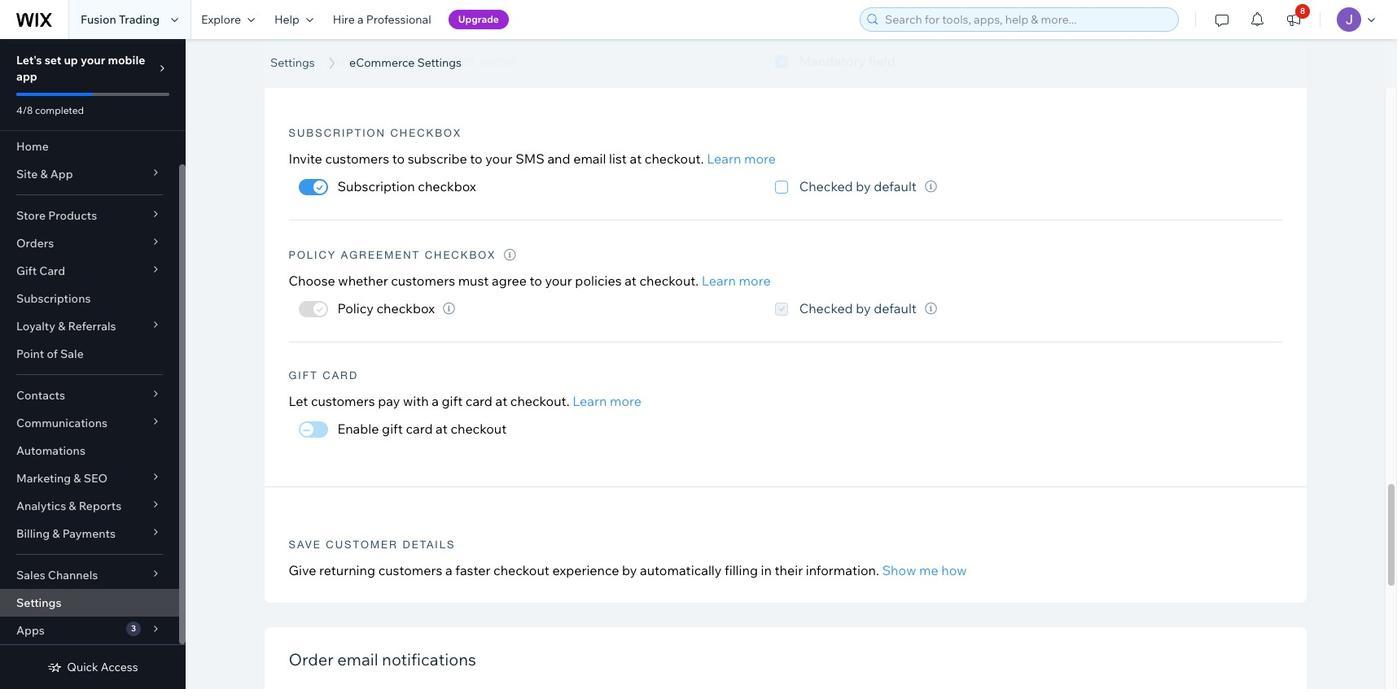 Task type: locate. For each thing, give the bounding box(es) containing it.
point of sale
[[16, 347, 84, 362]]

marketing & seo button
[[0, 465, 179, 493]]

0 horizontal spatial gift
[[16, 264, 37, 278]]

of
[[47, 347, 58, 362]]

gift card inside popup button
[[16, 264, 65, 278]]

learn more link
[[707, 151, 776, 167], [702, 273, 771, 289], [573, 393, 642, 410]]

0 vertical spatial checked by default
[[799, 178, 917, 195]]

to
[[392, 151, 405, 167], [470, 151, 483, 167], [530, 273, 542, 289]]

1 vertical spatial checkbox
[[377, 301, 435, 317]]

0 vertical spatial gift card
[[16, 264, 65, 278]]

policies
[[575, 273, 622, 289]]

orders button
[[0, 230, 179, 257]]

& right billing
[[52, 527, 60, 541]]

to up subscription checkbox
[[392, 151, 405, 167]]

subscription down subscription checkbox
[[338, 178, 415, 195]]

0 horizontal spatial settings link
[[0, 590, 179, 617]]

1 vertical spatial gift card
[[289, 370, 358, 382]]

email
[[573, 151, 606, 167], [337, 650, 378, 670]]

settings link down channels
[[0, 590, 179, 617]]

1 horizontal spatial card
[[466, 393, 493, 410]]

card up enable
[[323, 370, 358, 382]]

policy
[[289, 249, 336, 261], [338, 301, 374, 317]]

2 vertical spatial learn more link
[[573, 393, 642, 410]]

store
[[16, 208, 46, 223]]

& inside popup button
[[40, 167, 48, 182]]

me
[[919, 563, 939, 579]]

0 horizontal spatial card
[[39, 264, 65, 278]]

a left faster
[[445, 563, 452, 579]]

checkout right faster
[[494, 563, 550, 579]]

0 vertical spatial checkbox
[[390, 127, 462, 139]]

with
[[403, 393, 429, 410]]

2 horizontal spatial to
[[530, 273, 542, 289]]

sidebar element
[[0, 39, 186, 690]]

checkout down let customers pay with a gift card at checkout. learn more
[[451, 421, 507, 437]]

1 horizontal spatial gift card
[[289, 370, 358, 382]]

billing & payments button
[[0, 520, 179, 548]]

communications
[[16, 416, 108, 431]]

2 default from the top
[[874, 301, 917, 317]]

0 horizontal spatial to
[[392, 151, 405, 167]]

&
[[40, 167, 48, 182], [58, 319, 65, 334], [74, 471, 81, 486], [69, 499, 76, 514], [52, 527, 60, 541]]

gift right with
[[442, 393, 463, 410]]

fusion trading
[[81, 12, 160, 27]]

card down with
[[406, 421, 433, 437]]

by
[[856, 178, 871, 195], [856, 301, 871, 317], [622, 563, 637, 579]]

1 vertical spatial learn more link
[[702, 273, 771, 289]]

info tooltip image for choose whether customers must agree to your policies at checkout. learn more
[[925, 303, 937, 315]]

& left seo
[[74, 471, 81, 486]]

1 vertical spatial gift
[[289, 370, 318, 382]]

checkbox down whether
[[377, 301, 435, 317]]

faster
[[455, 563, 491, 579]]

settings inside "sidebar" element
[[16, 596, 61, 611]]

to right subscribe
[[470, 151, 483, 167]]

& for loyalty
[[58, 319, 65, 334]]

card inside popup button
[[39, 264, 65, 278]]

their
[[775, 563, 803, 579]]

billing & payments
[[16, 527, 116, 541]]

settings link
[[262, 55, 323, 71], [0, 590, 179, 617]]

0 horizontal spatial policy
[[289, 249, 336, 261]]

your inside let's set up your mobile app
[[81, 53, 105, 68]]

analytics & reports button
[[0, 493, 179, 520]]

store products button
[[0, 202, 179, 230]]

analytics
[[16, 499, 66, 514]]

gift up let
[[289, 370, 318, 382]]

notifications
[[382, 650, 476, 670]]

default for choose whether customers must agree to your policies at checkout. learn more
[[874, 301, 917, 317]]

0 vertical spatial checkbox
[[418, 178, 476, 195]]

policy agreement checkbox
[[289, 249, 496, 261]]

channels
[[48, 568, 98, 583]]

& right site
[[40, 167, 48, 182]]

to right 'agree'
[[530, 273, 542, 289]]

and
[[548, 151, 570, 167]]

subscription up invite
[[289, 127, 386, 139]]

your right up
[[81, 53, 105, 68]]

card up the subscriptions
[[39, 264, 65, 278]]

1 vertical spatial gift
[[382, 421, 403, 437]]

a
[[358, 12, 364, 27], [432, 393, 439, 410], [445, 563, 452, 579]]

1 vertical spatial a
[[432, 393, 439, 410]]

subscribe
[[408, 151, 467, 167]]

2 vertical spatial a
[[445, 563, 452, 579]]

your
[[81, 53, 105, 68], [486, 151, 513, 167], [545, 273, 572, 289]]

0 horizontal spatial email
[[337, 650, 378, 670]]

1 horizontal spatial gift
[[289, 370, 318, 382]]

checkbox down subscribe
[[418, 178, 476, 195]]

gift down pay
[[382, 421, 403, 437]]

let's set up your mobile app
[[16, 53, 145, 84]]

& right loyalty
[[58, 319, 65, 334]]

policy down whether
[[338, 301, 374, 317]]

Search for tools, apps, help & more... field
[[880, 8, 1173, 31]]

0 vertical spatial email
[[573, 151, 606, 167]]

card right with
[[466, 393, 493, 410]]

0 vertical spatial your
[[81, 53, 105, 68]]

quick
[[67, 660, 98, 675]]

learn
[[707, 151, 741, 167], [702, 273, 736, 289], [573, 393, 607, 410]]

store products
[[16, 208, 97, 223]]

gift card down orders
[[16, 264, 65, 278]]

0 vertical spatial gift
[[16, 264, 37, 278]]

help button
[[265, 0, 323, 39]]

a right the hire
[[358, 12, 364, 27]]

2 horizontal spatial a
[[445, 563, 452, 579]]

1 horizontal spatial settings link
[[262, 55, 323, 71]]

settings link down help button
[[262, 55, 323, 71]]

gift card button
[[0, 257, 179, 285]]

policy for policy agreement checkbox
[[289, 249, 336, 261]]

home
[[16, 139, 49, 154]]

checked by default
[[799, 178, 917, 195], [799, 301, 917, 317]]

checkbox for subscription checkbox
[[418, 178, 476, 195]]

subscription for subscription checkbox
[[289, 127, 386, 139]]

app
[[16, 69, 37, 84]]

card
[[39, 264, 65, 278], [323, 370, 358, 382]]

checked for choose whether customers must agree to your policies at checkout. learn more
[[799, 301, 853, 317]]

0 horizontal spatial gift card
[[16, 264, 65, 278]]

1 horizontal spatial a
[[432, 393, 439, 410]]

gift card
[[16, 264, 65, 278], [289, 370, 358, 382]]

0 vertical spatial policy
[[289, 249, 336, 261]]

referrals
[[68, 319, 116, 334]]

choose whether customers must agree to your policies at checkout. learn more
[[289, 273, 771, 289]]

1 vertical spatial card
[[406, 421, 433, 437]]

gift
[[442, 393, 463, 410], [382, 421, 403, 437]]

email right order
[[337, 650, 378, 670]]

1 horizontal spatial gift
[[442, 393, 463, 410]]

0 vertical spatial learn more link
[[707, 151, 776, 167]]

1 horizontal spatial to
[[470, 151, 483, 167]]

gift down orders
[[16, 264, 37, 278]]

1 horizontal spatial card
[[323, 370, 358, 382]]

automations link
[[0, 437, 179, 465]]

gift inside popup button
[[16, 264, 37, 278]]

checkbox up subscribe
[[390, 127, 462, 139]]

checked
[[799, 178, 853, 195], [799, 301, 853, 317]]

apps
[[16, 624, 45, 638]]

1 vertical spatial checked
[[799, 301, 853, 317]]

customers down the policy agreement checkbox
[[391, 273, 455, 289]]

0 horizontal spatial a
[[358, 12, 364, 27]]

2 horizontal spatial your
[[545, 273, 572, 289]]

order
[[289, 650, 334, 670]]

choose
[[289, 273, 335, 289]]

1 checked by default from the top
[[799, 178, 917, 195]]

more
[[744, 151, 776, 167], [739, 273, 771, 289], [610, 393, 642, 410]]

2 checked from the top
[[799, 301, 853, 317]]

1 horizontal spatial policy
[[338, 301, 374, 317]]

policy up choose
[[289, 249, 336, 261]]

set
[[45, 53, 61, 68]]

1 vertical spatial by
[[856, 301, 871, 317]]

2 vertical spatial your
[[545, 273, 572, 289]]

1 vertical spatial card
[[323, 370, 358, 382]]

settings
[[447, 35, 565, 72], [270, 55, 315, 70], [417, 55, 462, 70], [16, 596, 61, 611]]

subscription checkbox
[[289, 127, 462, 139]]

0 horizontal spatial your
[[81, 53, 105, 68]]

gift card up let
[[289, 370, 358, 382]]

2 vertical spatial checkout.
[[510, 393, 570, 410]]

0 vertical spatial checkout.
[[645, 151, 704, 167]]

0 vertical spatial default
[[874, 178, 917, 195]]

site
[[16, 167, 38, 182]]

1 horizontal spatial your
[[486, 151, 513, 167]]

0 vertical spatial subscription
[[289, 127, 386, 139]]

0 vertical spatial by
[[856, 178, 871, 195]]

0 vertical spatial more
[[744, 151, 776, 167]]

a right with
[[432, 393, 439, 410]]

loyalty & referrals button
[[0, 313, 179, 340]]

upgrade
[[458, 13, 499, 25]]

1 default from the top
[[874, 178, 917, 195]]

1 vertical spatial checked by default
[[799, 301, 917, 317]]

1 vertical spatial subscription
[[338, 178, 415, 195]]

0 vertical spatial card
[[39, 264, 65, 278]]

2 checked by default from the top
[[799, 301, 917, 317]]

give returning customers a faster checkout experience by automatically filling in their information. show me how
[[289, 563, 967, 579]]

enable
[[338, 421, 379, 437]]

0 vertical spatial settings link
[[262, 55, 323, 71]]

at
[[630, 151, 642, 167], [625, 273, 637, 289], [495, 393, 507, 410], [436, 421, 448, 437]]

your left sms
[[486, 151, 513, 167]]

0 vertical spatial a
[[358, 12, 364, 27]]

subscription
[[289, 127, 386, 139], [338, 178, 415, 195]]

contacts button
[[0, 382, 179, 410]]

& left reports
[[69, 499, 76, 514]]

point of sale link
[[0, 340, 179, 368]]

checkbox up must
[[425, 249, 496, 261]]

1 vertical spatial policy
[[338, 301, 374, 317]]

show
[[882, 563, 916, 579]]

hire a professional
[[333, 12, 431, 27]]

checkbox
[[390, 127, 462, 139], [425, 249, 496, 261]]

sales channels button
[[0, 562, 179, 590]]

ecommerce settings
[[270, 35, 565, 72], [349, 55, 462, 70]]

1 vertical spatial your
[[486, 151, 513, 167]]

1 horizontal spatial email
[[573, 151, 606, 167]]

0 vertical spatial checked
[[799, 178, 853, 195]]

email left list
[[573, 151, 606, 167]]

your left policies
[[545, 273, 572, 289]]

list
[[609, 151, 627, 167]]

card
[[466, 393, 493, 410], [406, 421, 433, 437]]

checkout
[[451, 421, 507, 437], [494, 563, 550, 579]]

1 checked from the top
[[799, 178, 853, 195]]

8 button
[[1276, 0, 1312, 39]]

info tooltip image
[[925, 181, 937, 193], [443, 303, 455, 315], [925, 303, 937, 315]]

show me how link
[[882, 563, 967, 579]]

professional
[[366, 12, 431, 27]]

1 vertical spatial default
[[874, 301, 917, 317]]

1 vertical spatial checkout.
[[640, 273, 699, 289]]



Task type: describe. For each thing, give the bounding box(es) containing it.
customer
[[326, 539, 398, 551]]

mandatory field
[[799, 53, 895, 70]]

filling
[[725, 563, 758, 579]]

checked by default for choose whether customers must agree to your policies at checkout. learn more
[[799, 301, 917, 317]]

subscriptions
[[16, 292, 91, 306]]

& for billing
[[52, 527, 60, 541]]

in
[[761, 563, 772, 579]]

customers up enable
[[311, 393, 375, 410]]

1 vertical spatial more
[[739, 273, 771, 289]]

0 horizontal spatial gift
[[382, 421, 403, 437]]

details
[[403, 539, 456, 551]]

information.
[[806, 563, 879, 579]]

marketing
[[16, 471, 71, 486]]

how
[[942, 563, 967, 579]]

info tooltip image
[[504, 249, 518, 261]]

quick access button
[[47, 660, 138, 675]]

save
[[289, 539, 321, 551]]

sms
[[516, 151, 545, 167]]

orders
[[16, 236, 54, 251]]

subscription for subscription checkbox
[[338, 178, 415, 195]]

info tooltip image for invite customers to subscribe to your sms and email list at checkout. learn more
[[925, 181, 937, 193]]

hire a professional link
[[323, 0, 441, 39]]

sales
[[16, 568, 45, 583]]

app
[[50, 167, 73, 182]]

& for site
[[40, 167, 48, 182]]

3
[[131, 624, 136, 634]]

0 vertical spatial learn
[[707, 151, 741, 167]]

automatically
[[640, 563, 722, 579]]

agree
[[492, 273, 527, 289]]

mandatory
[[799, 53, 866, 70]]

quick access
[[67, 660, 138, 675]]

checkbox for policy checkbox
[[377, 301, 435, 317]]

seo
[[84, 471, 108, 486]]

1 vertical spatial checkbox
[[425, 249, 496, 261]]

4/8
[[16, 104, 33, 116]]

& for marketing
[[74, 471, 81, 486]]

automations
[[16, 444, 85, 458]]

invite
[[289, 151, 322, 167]]

2 vertical spatial by
[[622, 563, 637, 579]]

learn more link for checkout.
[[707, 151, 776, 167]]

access
[[101, 660, 138, 675]]

default for invite customers to subscribe to your sms and email list at checkout. learn more
[[874, 178, 917, 195]]

by for choose whether customers must agree to your policies at checkout. learn more
[[856, 301, 871, 317]]

0 horizontal spatial card
[[406, 421, 433, 437]]

policy for policy checkbox
[[338, 301, 374, 317]]

ecommerce down the hire
[[270, 35, 440, 72]]

1 vertical spatial learn
[[702, 273, 736, 289]]

1 vertical spatial email
[[337, 650, 378, 670]]

mobile
[[108, 53, 145, 68]]

whether
[[338, 273, 388, 289]]

billing
[[16, 527, 50, 541]]

products
[[48, 208, 97, 223]]

checked by default for invite customers to subscribe to your sms and email list at checkout. learn more
[[799, 178, 917, 195]]

marketing & seo
[[16, 471, 108, 486]]

4/8 completed
[[16, 104, 84, 116]]

trading
[[119, 12, 160, 27]]

learn more link for more
[[702, 273, 771, 289]]

enable gift card at checkout
[[338, 421, 507, 437]]

fusion
[[81, 12, 116, 27]]

2 vertical spatial learn
[[573, 393, 607, 410]]

loyalty
[[16, 319, 55, 334]]

save customer details
[[289, 539, 456, 551]]

e.g., Tax exempt ID or Contact person text field
[[289, 46, 566, 76]]

let's
[[16, 53, 42, 68]]

ecommerce down hire a professional
[[349, 55, 415, 70]]

communications button
[[0, 410, 179, 437]]

customers down details
[[378, 563, 442, 579]]

reports
[[79, 499, 121, 514]]

1 vertical spatial checkout
[[494, 563, 550, 579]]

subscriptions link
[[0, 285, 179, 313]]

sale
[[60, 347, 84, 362]]

checked for invite customers to subscribe to your sms and email list at checkout. learn more
[[799, 178, 853, 195]]

2 vertical spatial more
[[610, 393, 642, 410]]

customers down subscription checkbox
[[325, 151, 389, 167]]

& for analytics
[[69, 499, 76, 514]]

contacts
[[16, 388, 65, 403]]

experience
[[553, 563, 619, 579]]

let customers pay with a gift card at checkout. learn more
[[289, 393, 642, 410]]

help
[[274, 12, 300, 27]]

payments
[[62, 527, 116, 541]]

let
[[289, 393, 308, 410]]

by for invite customers to subscribe to your sms and email list at checkout. learn more
[[856, 178, 871, 195]]

site & app
[[16, 167, 73, 182]]

0 vertical spatial checkout
[[451, 421, 507, 437]]

8
[[1300, 6, 1306, 16]]

up
[[64, 53, 78, 68]]

point
[[16, 347, 44, 362]]

sales channels
[[16, 568, 98, 583]]

hire
[[333, 12, 355, 27]]

policy checkbox
[[338, 301, 435, 317]]

invite customers to subscribe to your sms and email list at checkout. learn more
[[289, 151, 776, 167]]

agreement
[[341, 249, 420, 261]]

pay
[[378, 393, 400, 410]]

analytics & reports
[[16, 499, 121, 514]]

home link
[[0, 133, 179, 160]]

0 vertical spatial gift
[[442, 393, 463, 410]]

1 vertical spatial settings link
[[0, 590, 179, 617]]

site & app button
[[0, 160, 179, 188]]

order email notifications
[[289, 650, 476, 670]]

returning
[[319, 563, 375, 579]]

0 vertical spatial card
[[466, 393, 493, 410]]

give
[[289, 563, 316, 579]]



Task type: vqa. For each thing, say whether or not it's contained in the screenshot.
Filter related to Filter your contacts
no



